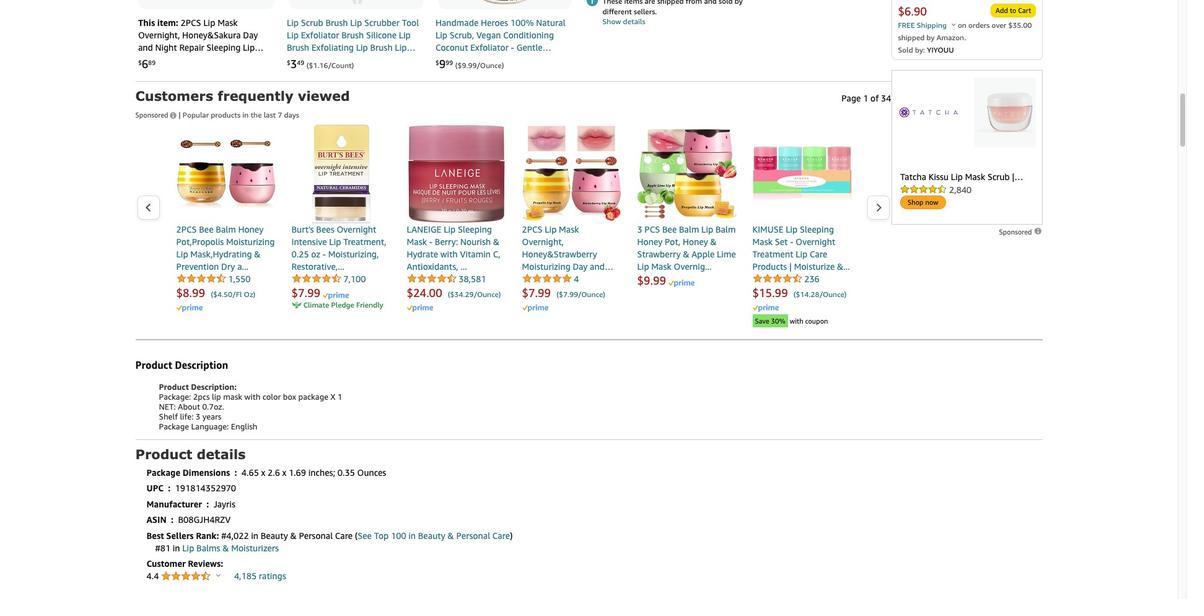Task type: describe. For each thing, give the bounding box(es) containing it.
in up moisturizers
[[251, 531, 259, 541]]

4,185 ratings
[[234, 571, 286, 582]]

mask
[[223, 392, 242, 402]]

oz
[[311, 249, 320, 260]]

customers frequently viewed
[[135, 88, 350, 104]]

1 x from the left
[[261, 468, 265, 478]]

product for details
[[135, 447, 192, 462]]

scrubber inside lip scrub brush lip scrubber tool lip exfoliator brush silicone lip brush exfoliating lip brush lip scrub tool for dark lips $ 3 49 ($1.16/count)
[[364, 17, 400, 28]]

leave feedback on sponsored ad element
[[999, 228, 1043, 236]]

show details link
[[603, 17, 646, 27]]

gentle
[[517, 42, 543, 53]]

shelf
[[159, 412, 178, 422]]

laneige
[[407, 224, 442, 235]]

7,100
[[343, 274, 366, 284]]

asin
[[147, 515, 167, 526]]

and inside these items are shipped from and sold by different sellers.
[[704, 0, 717, 6]]

overnight, for honey&sakura
[[138, 30, 180, 40]]

$24.00 ($34.29/ounce)
[[407, 286, 501, 300]]

Add to Cart submit
[[992, 5, 1035, 17]]

product for description
[[135, 359, 172, 372]]

and inside "handmade heroes 100% natural lip scrub, vegan conditioning coconut exfoliator - gentle exfoliant, sugar polish and scrubber for chapped dry lips, 1oz (coconut sorbet)"
[[526, 55, 541, 65]]

3 pcs bee balm lip balm honey pot, honey & strawberry & apple lime lip mask overnig...
[[637, 224, 736, 272]]

2pcs bee balm honey pot,propolis moisturizing lip mask,hydrating & prevention dry a... link
[[176, 125, 275, 273]]

by inside on orders over $35.00 shipped by amazon.
[[927, 33, 935, 42]]

sold by: yiyouu
[[898, 45, 954, 55]]

these items are shipped from and sold by different sellers.
[[603, 0, 743, 16]]

by:
[[915, 45, 925, 55]]

‎ left the 4.65
[[239, 468, 239, 478]]

1 horizontal spatial tool
[[402, 17, 419, 28]]

49
[[297, 59, 304, 66]]

pot,propolis
[[176, 237, 224, 247]]

lip inside "handmade heroes 100% natural lip scrub, vegan conditioning coconut exfoliator - gentle exfoliant, sugar polish and scrubber for chapped dry lips, 1oz (coconut sorbet)"
[[436, 30, 448, 40]]

treatment,
[[343, 237, 387, 247]]

heroes
[[481, 17, 508, 28]]

sleeping inside 2pcs lip mask overnight, honey&sakura day and night repair sleeping lip balm, fade lip lines bee balm, hydrating &prevention dry and crack lip scrubs exfoliator
[[207, 42, 241, 53]]

days
[[284, 110, 299, 120]]

yiyouu
[[927, 45, 954, 55]]

‏ right upc
[[166, 483, 166, 494]]

cart
[[1019, 6, 1032, 14]]

& inside laneige lip sleeping mask - berry: nourish & hydrate with vitamin c, antioxidants, ...
[[493, 237, 500, 247]]

1 beauty from the left
[[261, 531, 288, 541]]

2 balm, from the left
[[237, 55, 259, 65]]

restorative,...
[[292, 262, 344, 272]]

upc
[[147, 483, 164, 494]]

mask inside 2pcs lip mask overnight, honey&sakura day and night repair sleeping lip balm, fade lip lines bee balm, hydrating &prevention dry and crack lip scrubs exfoliator
[[218, 17, 238, 28]]

free shipping
[[898, 21, 949, 30]]

package inside 'product description: package: 2pcs lip mask with color box package x 1 net: about 0.7oz. shelf life: 3 years package language: english'
[[159, 422, 189, 432]]

1,550 link
[[176, 274, 251, 285]]

$ 9 99 ($9.99/ounce)
[[436, 57, 504, 71]]

99
[[446, 59, 453, 66]]

0 horizontal spatial care
[[335, 531, 353, 541]]

2.6
[[268, 468, 280, 478]]

burt's bees overnight intensive lip treatment, 0.25 oz - moisturizing, restorative,...
[[292, 224, 387, 272]]

sold
[[719, 0, 733, 6]]

30%
[[771, 317, 786, 325]]

pot,
[[665, 237, 681, 247]]

climate pledge friendly
[[302, 301, 383, 310]]

1 personal from the left
[[299, 531, 333, 541]]

2 x from the left
[[282, 468, 287, 478]]

free shipping button
[[898, 21, 956, 30]]

show details
[[603, 17, 646, 26]]

: right upc
[[168, 483, 171, 494]]

2 horizontal spatial honey
[[683, 237, 708, 247]]

package inside product details package dimensions                                     ‏                                         :                                     ‎ 4.65 x 2.6 x 1.69 inches; 0.35 ounces upc                                     ‏                                         :                                     ‎ 191814352970 manufacturer                                     ‏                                         :                                     ‎ jayris asin                                     ‏                                         :                                     ‎ b08gjh4rzv best sellers rank: #4,022 in beauty & personal care ( see top 100 in beauty & personal care ) #81 in lip balms & moisturizers
[[147, 468, 180, 478]]

bee inside 2pcs bee balm honey pot,propolis moisturizing lip mask,hydrating & prevention dry a...
[[199, 224, 214, 235]]

2 horizontal spatial with
[[790, 317, 804, 325]]

to
[[1010, 6, 1017, 14]]

alert image
[[587, 0, 598, 6]]

moisturizing for $8.99
[[226, 237, 275, 247]]

$8.99 ($4.50/fl oz)
[[176, 286, 256, 300]]

scrubs
[[176, 79, 202, 90]]

overnig...
[[674, 262, 712, 272]]

0 vertical spatial scrub
[[301, 17, 323, 28]]

lines
[[198, 55, 218, 65]]

of
[[871, 93, 879, 104]]

100%
[[511, 17, 534, 28]]

different
[[603, 7, 632, 16]]

conditioning
[[503, 30, 554, 40]]

0 horizontal spatial sponsored link
[[135, 105, 179, 121]]

bee inside 3 pcs bee balm lip balm honey pot, honey & strawberry & apple lime lip mask overnig...
[[662, 224, 677, 235]]

hydrating
[[138, 67, 177, 77]]

‏ right asin
[[169, 515, 169, 526]]

bee inside 2pcs lip mask overnight, honey&sakura day and night repair sleeping lip balm, fade lip lines bee balm, hydrating &prevention dry and crack lip scrubs exfoliator
[[220, 55, 235, 65]]

0 horizontal spatial tool
[[311, 55, 329, 65]]

1 horizontal spatial sponsored link
[[999, 228, 1043, 236]]

balm inside 2pcs bee balm honey pot,propolis moisturizing lip mask,hydrating & prevention dry a...
[[216, 224, 236, 235]]

1.69
[[289, 468, 306, 478]]

prevention
[[176, 262, 219, 272]]

lip
[[212, 392, 221, 402]]

b08gjh4rzv
[[178, 515, 231, 526]]

details for show
[[623, 17, 646, 26]]

$15.99 ($14.28/ounce)
[[753, 286, 847, 300]]

inches;
[[308, 468, 335, 478]]

dimensions
[[183, 468, 230, 478]]

pledge
[[331, 301, 354, 310]]

$7.99 for $7.99 ($7.99/ounce)
[[522, 286, 551, 300]]

lip inside product details package dimensions                                     ‏                                         :                                     ‎ 4.65 x 2.6 x 1.69 inches; 0.35 ounces upc                                     ‏                                         :                                     ‎ 191814352970 manufacturer                                     ‏                                         :                                     ‎ jayris asin                                     ‏                                         :                                     ‎ b08gjh4rzv best sellers rank: #4,022 in beauty & personal care ( see top 100 in beauty & personal care ) #81 in lip balms & moisturizers
[[182, 543, 194, 554]]

moisturize
[[794, 262, 835, 272]]

in left the
[[242, 110, 249, 120]]

polish
[[500, 55, 524, 65]]

viewed
[[298, 88, 350, 104]]

crack
[[138, 79, 160, 90]]

this
[[138, 17, 155, 28]]

customers
[[135, 88, 213, 104]]

)
[[510, 531, 513, 541]]

scrubber inside "handmade heroes 100% natural lip scrub, vegan conditioning coconut exfoliator - gentle exfoliant, sugar polish and scrubber for chapped dry lips, 1oz (coconut sorbet)"
[[436, 67, 471, 77]]

sponsored for right sponsored "link"
[[999, 228, 1034, 236]]

($9.99/ounce)
[[455, 61, 504, 70]]

these
[[603, 0, 622, 6]]

3 inside 'product description: package: 2pcs lip mask with color box package x 1 net: about 0.7oz. shelf life: 3 years package language: english'
[[196, 412, 200, 422]]

best
[[147, 531, 164, 541]]

2pcs for $8.99
[[176, 224, 197, 235]]

product description
[[135, 359, 228, 372]]

($14.28/ounce)
[[794, 290, 847, 299]]

‎ up 'manufacturer'
[[173, 483, 173, 494]]

lime
[[717, 249, 736, 260]]

$9.99
[[637, 274, 666, 288]]

3 inside 3 pcs bee balm lip balm honey pot, honey & strawberry & apple lime lip mask overnig...
[[637, 224, 643, 235]]

popover image
[[216, 575, 221, 578]]

color
[[263, 392, 281, 402]]

in right 100
[[409, 531, 416, 541]]

products
[[753, 262, 787, 272]]

with inside laneige lip sleeping mask - berry: nourish & hydrate with vitamin c, antioxidants, ...
[[441, 249, 458, 260]]

lips,
[[540, 67, 558, 77]]

laneige lip sleeping mask - berry: nourish & hydrate with vitamin c, antioxidants, ... link
[[407, 125, 506, 273]]

moisturizers
[[231, 543, 279, 554]]

items
[[624, 0, 643, 6]]

: left the 4.65
[[235, 468, 237, 478]]

next image
[[875, 203, 882, 213]]

moisturizing for $7.99
[[522, 262, 571, 272]]

2 balm from the left
[[679, 224, 699, 235]]

product for description:
[[159, 382, 189, 392]]

berry:
[[435, 237, 458, 247]]

lip scrub brush lip scrubber tool lip exfoliator brush silicone lip brush exfoliating lip brush lip scrub tool for dark lips $ 3 49 ($1.16/count)
[[287, 17, 419, 71]]

3 pcs bee balm lip balm honey pot, honey & strawberry & apple lime lip mask overnight propolis moisturizing lip balm hydrating prevention dry and crack lip scrubs exfoliator lip wrinkle care (set a) image
[[637, 125, 737, 224]]

(coconut
[[452, 79, 487, 90]]

- inside "handmade heroes 100% natural lip scrub, vegan conditioning coconut exfoliator - gentle exfoliant, sugar polish and scrubber for chapped dry lips, 1oz (coconut sorbet)"
[[511, 42, 514, 53]]

($7.99/ounce)
[[557, 290, 606, 299]]

friendly
[[356, 301, 383, 310]]

and…
[[590, 262, 614, 272]]

4.4 button
[[147, 571, 221, 583]]

$ for 6
[[138, 59, 142, 66]]

handmade heroes 100% natural lip scrub, vegan conditioning coconut exfoliator - gentle exfoliant, sugar polish and scrubber f image
[[462, 0, 548, 4]]

mask inside kimuse lip sleeping mask set - overnight treatment lip care products | moisturize &...
[[753, 237, 773, 247]]

$7.99 link
[[292, 286, 323, 300]]

mask,hydrating
[[190, 249, 252, 260]]

4 link
[[522, 274, 579, 285]]

burt's bees overnight intensive lip treatment, 0.25 oz - moisturizing, restorative,... link
[[292, 125, 391, 273]]

1 inside 'product description: package: 2pcs lip mask with color box package x 1 net: about 0.7oz. shelf life: 3 years package language: english'
[[338, 392, 342, 402]]



Task type: vqa. For each thing, say whether or not it's contained in the screenshot.


Task type: locate. For each thing, give the bounding box(es) containing it.
laneige lip sleeping mask - berry: nourish & hydrate with vitamin c, antioxidants, 0.7 oz. image
[[407, 125, 506, 224]]

: down 191814352970
[[207, 499, 209, 510]]

$ for 9
[[436, 59, 439, 66]]

over
[[992, 21, 1007, 30]]

and left sold
[[704, 0, 717, 6]]

‎ left jayris
[[211, 499, 211, 510]]

0 horizontal spatial overnight,
[[138, 30, 180, 40]]

dry inside 2pcs bee balm honey pot,propolis moisturizing lip mask,hydrating & prevention dry a...
[[221, 262, 235, 272]]

2pcs
[[193, 392, 210, 402]]

by right sold
[[735, 0, 743, 6]]

2pcs inside 2pcs bee balm honey pot,propolis moisturizing lip mask,hydrating & prevention dry a...
[[176, 224, 197, 235]]

sleeping for $15.99
[[800, 224, 834, 235]]

x
[[331, 392, 336, 402]]

0 vertical spatial |
[[179, 110, 181, 120]]

1 horizontal spatial honey
[[637, 237, 663, 247]]

lip
[[203, 17, 215, 28], [287, 17, 299, 28], [350, 17, 362, 28], [287, 30, 299, 40], [399, 30, 411, 40], [436, 30, 448, 40], [243, 42, 255, 53], [356, 42, 368, 53], [395, 42, 407, 53], [184, 55, 195, 65], [162, 79, 174, 90], [444, 224, 456, 235], [545, 224, 557, 235], [702, 224, 714, 235], [786, 224, 798, 235], [329, 237, 341, 247], [176, 249, 188, 260], [796, 249, 808, 260], [637, 262, 649, 272], [182, 543, 194, 554]]

2pcs for $7.99
[[522, 224, 543, 235]]

silicone
[[366, 30, 397, 40]]

&
[[493, 237, 500, 247], [711, 237, 717, 247], [254, 249, 261, 260], [683, 249, 690, 260], [290, 531, 297, 541], [448, 531, 454, 541], [223, 543, 229, 554]]

1 vertical spatial sponsored
[[999, 228, 1034, 236]]

bee right lines
[[220, 55, 235, 65]]

1 horizontal spatial $7.99
[[522, 286, 551, 300]]

overnight inside kimuse lip sleeping mask set - overnight treatment lip care products | moisturize &...
[[796, 237, 836, 247]]

$ inside lip scrub brush lip scrubber tool lip exfoliator brush silicone lip brush exfoliating lip brush lip scrub tool for dark lips $ 3 49 ($1.16/count)
[[287, 59, 291, 66]]

($34.29/ounce)
[[448, 290, 501, 299]]

scrub up exfoliating
[[301, 17, 323, 28]]

1 horizontal spatial details
[[623, 17, 646, 26]]

details inside product details package dimensions                                     ‏                                         :                                     ‎ 4.65 x 2.6 x 1.69 inches; 0.35 ounces upc                                     ‏                                         :                                     ‎ 191814352970 manufacturer                                     ‏                                         :                                     ‎ jayris asin                                     ‏                                         :                                     ‎ b08gjh4rzv best sellers rank: #4,022 in beauty & personal care ( see top 100 in beauty & personal care ) #81 in lip balms & moisturizers
[[197, 447, 246, 462]]

3 pcs bee balm lip balm honey pot, honey & strawberry & apple lime lip mask overnig... link
[[637, 125, 737, 273]]

sugar
[[475, 55, 498, 65]]

$7.99 ($7.99/ounce)
[[522, 286, 606, 300]]

2 vertical spatial exfoliator
[[205, 79, 243, 90]]

item:
[[157, 17, 178, 28]]

$7.99 down 4 link
[[522, 286, 551, 300]]

1 horizontal spatial moisturizing
[[522, 262, 571, 272]]

for down sugar
[[473, 67, 485, 77]]

1 vertical spatial with
[[790, 317, 804, 325]]

$6.90
[[898, 5, 927, 18]]

exfoliator
[[301, 30, 339, 40], [471, 42, 509, 53], [205, 79, 243, 90]]

0 vertical spatial details
[[623, 17, 646, 26]]

about
[[178, 402, 200, 412]]

popular
[[183, 110, 209, 120]]

0 horizontal spatial day
[[243, 30, 258, 40]]

: right asin
[[171, 515, 174, 526]]

sleeping up the moisturize
[[800, 224, 834, 235]]

‏ up b08gjh4rzv
[[204, 499, 204, 510]]

exfoliant,
[[436, 55, 473, 65]]

0 horizontal spatial $7.99
[[292, 286, 321, 300]]

1 horizontal spatial overnight
[[796, 237, 836, 247]]

1 horizontal spatial personal
[[456, 531, 490, 541]]

scrub up the viewed
[[287, 55, 309, 65]]

$7.99 for $7.99
[[292, 286, 321, 300]]

beauty up moisturizers
[[261, 531, 288, 541]]

balm up pot, on the right of the page
[[679, 224, 699, 235]]

coupon
[[805, 317, 828, 325]]

3 $ from the left
[[436, 59, 439, 66]]

scrubber up silicone
[[364, 17, 400, 28]]

1 vertical spatial 1
[[338, 392, 342, 402]]

|
[[179, 110, 181, 120], [790, 262, 792, 272]]

overnight, inside 2pcs lip mask overnight, honey&sakura day and night repair sleeping lip balm, fade lip lines bee balm, hydrating &prevention dry and crack lip scrubs exfoliator
[[138, 30, 180, 40]]

&prevention
[[180, 67, 229, 77]]

1 vertical spatial moisturizing
[[522, 262, 571, 272]]

dry inside 2pcs lip mask overnight, honey&sakura day and night repair sleeping lip balm, fade lip lines bee balm, hydrating &prevention dry and crack lip scrubs exfoliator
[[231, 67, 245, 77]]

dry left lips,
[[524, 67, 538, 77]]

shipped right are
[[657, 0, 684, 6]]

climate
[[303, 301, 329, 310]]

product
[[135, 359, 172, 372], [159, 382, 189, 392], [135, 447, 192, 462]]

add to cart
[[996, 6, 1032, 14]]

1 horizontal spatial balm,
[[237, 55, 259, 65]]

list
[[160, 125, 867, 328]]

2pcs
[[181, 17, 201, 28], [176, 224, 197, 235], [522, 224, 543, 235]]

$7.99 up climate
[[292, 286, 321, 300]]

honey down pcs
[[637, 237, 663, 247]]

0 horizontal spatial for
[[331, 55, 342, 65]]

in down sellers
[[173, 543, 180, 554]]

tool left handmade
[[402, 17, 419, 28]]

personal left )
[[456, 531, 490, 541]]

with down berry:
[[441, 249, 458, 260]]

set
[[775, 237, 788, 247]]

product up the package: at the bottom left of page
[[135, 359, 172, 372]]

page 1 of 34
[[842, 93, 892, 104]]

1 horizontal spatial care
[[493, 531, 510, 541]]

- right oz
[[323, 249, 326, 260]]

last
[[264, 110, 276, 120]]

english
[[231, 422, 258, 432]]

0 horizontal spatial shipped
[[657, 0, 684, 6]]

climate pledge friendly link
[[292, 301, 383, 312]]

2pcs bee balm honey pot,propolis moisturizing lip mask,hydrating & prevention dry and cracked lip scrubs exfoliator image
[[176, 125, 275, 224]]

:
[[235, 468, 237, 478], [168, 483, 171, 494], [207, 499, 209, 510], [171, 515, 174, 526]]

product up net: on the left of page
[[159, 382, 189, 392]]

2pcs up honey&strawberry
[[522, 224, 543, 235]]

for inside lip scrub brush lip scrubber tool lip exfoliator brush silicone lip brush exfoliating lip brush lip scrub tool for dark lips $ 3 49 ($1.16/count)
[[331, 55, 342, 65]]

- down laneige
[[429, 237, 433, 247]]

0 horizontal spatial sponsored
[[135, 111, 170, 119]]

treatment
[[753, 249, 794, 260]]

laneige lip sleeping mask - berry: nourish & hydrate with vitamin c, antioxidants, ...
[[407, 224, 501, 272]]

scrubber down 99 at the top left
[[436, 67, 471, 77]]

are
[[645, 0, 655, 6]]

3 right life:
[[196, 412, 200, 422]]

- inside kimuse lip sleeping mask set - overnight treatment lip care products | moisturize &...
[[790, 237, 794, 247]]

beauty right 100
[[418, 531, 446, 541]]

0 horizontal spatial 3
[[196, 412, 200, 422]]

0 horizontal spatial personal
[[299, 531, 333, 541]]

net:
[[159, 402, 176, 412]]

moisturizing up 4 link
[[522, 262, 571, 272]]

0 horizontal spatial $
[[138, 59, 142, 66]]

product up upc
[[135, 447, 192, 462]]

day up the 4 on the top left
[[573, 262, 588, 272]]

mask up hydrate
[[407, 237, 427, 247]]

2 vertical spatial with
[[245, 392, 261, 402]]

sponsored link
[[135, 105, 179, 121], [999, 228, 1043, 236]]

sleeping inside kimuse lip sleeping mask set - overnight treatment lip care products | moisturize &...
[[800, 224, 834, 235]]

0 vertical spatial for
[[331, 55, 342, 65]]

manufacturer
[[147, 499, 202, 510]]

balm, up customers frequently viewed
[[237, 55, 259, 65]]

and up frequently
[[247, 67, 262, 77]]

bee up pot,propolis
[[199, 224, 214, 235]]

dry inside "handmade heroes 100% natural lip scrub, vegan conditioning coconut exfoliator - gentle exfoliant, sugar polish and scrubber for chapped dry lips, 1oz (coconut sorbet)"
[[524, 67, 538, 77]]

2 horizontal spatial care
[[810, 249, 828, 260]]

sleeping inside laneige lip sleeping mask - berry: nourish & hydrate with vitamin c, antioxidants, ...
[[458, 224, 492, 235]]

exfoliator inside 2pcs lip mask overnight, honey&sakura day and night repair sleeping lip balm, fade lip lines bee balm, hydrating &prevention dry and crack lip scrubs exfoliator
[[205, 79, 243, 90]]

0 horizontal spatial by
[[735, 0, 743, 6]]

list containing $9.99
[[160, 125, 867, 328]]

tool down exfoliating
[[311, 55, 329, 65]]

1 vertical spatial details
[[197, 447, 246, 462]]

2 horizontal spatial sleeping
[[800, 224, 834, 235]]

on
[[958, 21, 967, 30]]

nourish
[[461, 237, 491, 247]]

2 personal from the left
[[456, 531, 490, 541]]

& inside 2pcs bee balm honey pot,propolis moisturizing lip mask,hydrating & prevention dry a...
[[254, 249, 261, 260]]

2pcs lip mask overnight, honey&strawberry moisturizing day and night repair sleeping lip balm, fade lip lines bee balm, hydrating &prevention dry and crack lip scrubs exfoliator (honey & strawberry) image
[[522, 125, 621, 224]]

0 horizontal spatial overnight
[[337, 224, 376, 235]]

mask down kimuse
[[753, 237, 773, 247]]

box
[[283, 392, 296, 402]]

0 horizontal spatial scrubber
[[364, 17, 400, 28]]

2 horizontal spatial balm
[[716, 224, 736, 235]]

shipping
[[917, 21, 947, 30]]

1 horizontal spatial overnight,
[[522, 237, 564, 247]]

0 horizontal spatial beauty
[[261, 531, 288, 541]]

0 horizontal spatial sleeping
[[207, 42, 241, 53]]

$ left the 89
[[138, 59, 142, 66]]

overnight, inside 2pcs lip mask overnight, honey&strawberry moisturizing day and…
[[522, 237, 564, 247]]

0 vertical spatial shipped
[[657, 0, 684, 6]]

dry for and
[[524, 67, 538, 77]]

lip inside 2pcs bee balm honey pot,propolis moisturizing lip mask,hydrating & prevention dry a...
[[176, 249, 188, 260]]

the
[[251, 110, 262, 120]]

3 inside lip scrub brush lip scrubber tool lip exfoliator brush silicone lip brush exfoliating lip brush lip scrub tool for dark lips $ 3 49 ($1.16/count)
[[291, 57, 297, 71]]

| popular products in the last 7 days
[[179, 110, 299, 120]]

0 vertical spatial overnight,
[[138, 30, 180, 40]]

mask down strawberry
[[652, 262, 672, 272]]

2 horizontal spatial exfoliator
[[471, 42, 509, 53]]

vegan
[[477, 30, 501, 40]]

2 $ from the left
[[287, 59, 291, 66]]

overnight, for honey&strawberry
[[522, 237, 564, 247]]

burt's bees overnight intensive lip treatment, 0.25 oz - moisturizing, restorative, reduces fine lines, vitamin e, ceramides oils, leaping bunny certified, compact jar image
[[292, 125, 391, 224]]

1 vertical spatial 3
[[637, 224, 643, 235]]

exfoliator down &prevention
[[205, 79, 243, 90]]

with right 30%
[[790, 317, 804, 325]]

236 link
[[753, 274, 820, 285]]

0 vertical spatial overnight
[[337, 224, 376, 235]]

2 vertical spatial product
[[135, 447, 192, 462]]

x right 2.6
[[282, 468, 287, 478]]

0 vertical spatial day
[[243, 30, 258, 40]]

1 horizontal spatial by
[[927, 33, 935, 42]]

‎ down 'manufacturer'
[[176, 515, 176, 526]]

mask inside 3 pcs bee balm lip balm honey pot, honey & strawberry & apple lime lip mask overnig...
[[652, 262, 672, 272]]

0 horizontal spatial bee
[[199, 224, 214, 235]]

mask up honey&sakura in the left top of the page
[[218, 17, 238, 28]]

description
[[175, 359, 228, 372]]

1 vertical spatial exfoliator
[[471, 42, 509, 53]]

1 horizontal spatial day
[[573, 262, 588, 272]]

$ inside $ 9 99 ($9.99/ounce)
[[436, 59, 439, 66]]

3 left ($1.16/count)
[[291, 57, 297, 71]]

moisturizing up a...
[[226, 237, 275, 247]]

1 horizontal spatial bee
[[220, 55, 235, 65]]

and down gentle at the top of page
[[526, 55, 541, 65]]

sleeping for $24.00
[[458, 224, 492, 235]]

description:
[[191, 382, 237, 392]]

overnight up the moisturize
[[796, 237, 836, 247]]

add
[[996, 6, 1008, 14]]

mask inside 2pcs lip mask overnight, honey&strawberry moisturizing day and…
[[559, 224, 579, 235]]

2pcs lip mask overnight, honey&sakura day and night repair sleeping lip balm, fade lip lines bee balm, hydrating &prevention dry and crack lip scrubs exfoliator
[[138, 17, 262, 90]]

balm up lime
[[716, 224, 736, 235]]

bee up pot, on the right of the page
[[662, 224, 677, 235]]

rank:
[[196, 531, 219, 541]]

moisturizing inside 2pcs lip mask overnight, honey&strawberry moisturizing day and…
[[522, 262, 571, 272]]

3 left pcs
[[637, 224, 643, 235]]

2 horizontal spatial $
[[436, 59, 439, 66]]

0 horizontal spatial balm,
[[138, 55, 160, 65]]

honey inside 2pcs bee balm honey pot,propolis moisturizing lip mask,hydrating & prevention dry a...
[[238, 224, 264, 235]]

balm, up hydrating
[[138, 55, 160, 65]]

2pcs lip mask overnight, honey&strawberry moisturizing day and…
[[522, 224, 614, 272]]

previous image
[[145, 203, 152, 213]]

ratings
[[259, 571, 286, 582]]

9
[[439, 57, 446, 71]]

1 balm, from the left
[[138, 55, 160, 65]]

dry up customers frequently viewed
[[231, 67, 245, 77]]

save 30% with coupon
[[755, 317, 828, 325]]

0 horizontal spatial moisturizing
[[226, 237, 275, 247]]

details for product
[[197, 447, 246, 462]]

sleeping down honey&sakura in the left top of the page
[[207, 42, 241, 53]]

1 vertical spatial for
[[473, 67, 485, 77]]

1 horizontal spatial |
[[790, 262, 792, 272]]

1 vertical spatial overnight,
[[522, 237, 564, 247]]

lip inside the 'burt's bees overnight intensive lip treatment, 0.25 oz - moisturizing, restorative,...'
[[329, 237, 341, 247]]

x left 2.6
[[261, 468, 265, 478]]

- right set
[[790, 237, 794, 247]]

0 vertical spatial package
[[159, 422, 189, 432]]

by
[[735, 0, 743, 6], [927, 33, 935, 42]]

day inside 2pcs lip mask overnight, honey&sakura day and night repair sleeping lip balm, fade lip lines bee balm, hydrating &prevention dry and crack lip scrubs exfoliator
[[243, 30, 258, 40]]

- inside laneige lip sleeping mask - berry: nourish & hydrate with vitamin c, antioxidants, ...
[[429, 237, 433, 247]]

package up upc
[[147, 468, 180, 478]]

product inside 'product description: package: 2pcs lip mask with color box package x 1 net: about 0.7oz. shelf life: 3 years package language: english'
[[159, 382, 189, 392]]

balm up mask,hydrating
[[216, 224, 236, 235]]

2 horizontal spatial bee
[[662, 224, 677, 235]]

balm
[[216, 224, 236, 235], [679, 224, 699, 235], [716, 224, 736, 235]]

$ left 49
[[287, 59, 291, 66]]

sellers
[[166, 531, 194, 541]]

moisturizing inside 2pcs bee balm honey pot,propolis moisturizing lip mask,hydrating & prevention dry a...
[[226, 237, 275, 247]]

bees
[[316, 224, 335, 235]]

overnight up treatment,
[[337, 224, 376, 235]]

2 horizontal spatial 3
[[637, 224, 643, 235]]

overnight, up honey&strawberry
[[522, 237, 564, 247]]

1 vertical spatial product
[[159, 382, 189, 392]]

0 vertical spatial 1
[[863, 93, 869, 104]]

1 vertical spatial |
[[790, 262, 792, 272]]

shipped inside on orders over $35.00 shipped by amazon.
[[898, 33, 925, 42]]

1 horizontal spatial $
[[287, 59, 291, 66]]

life:
[[180, 412, 194, 422]]

dry down mask,hydrating
[[221, 262, 235, 272]]

and up 6
[[138, 42, 153, 53]]

0 horizontal spatial balm
[[216, 224, 236, 235]]

1 vertical spatial day
[[573, 262, 588, 272]]

0 vertical spatial with
[[441, 249, 458, 260]]

0 vertical spatial moisturizing
[[226, 237, 275, 247]]

customer reviews:
[[147, 559, 223, 570]]

1 $7.99 from the left
[[292, 286, 321, 300]]

with left "color"
[[245, 392, 261, 402]]

moisturizing
[[226, 237, 275, 247], [522, 262, 571, 272]]

overnight inside the 'burt's bees overnight intensive lip treatment, 0.25 oz - moisturizing, restorative,...'
[[337, 224, 376, 235]]

overnight, down this item:
[[138, 30, 180, 40]]

shipped
[[657, 0, 684, 6], [898, 33, 925, 42]]

2pcs inside 2pcs lip mask overnight, honey&strawberry moisturizing day and…
[[522, 224, 543, 235]]

details down the sellers.
[[623, 17, 646, 26]]

1 horizontal spatial shipped
[[898, 33, 925, 42]]

1 horizontal spatial x
[[282, 468, 287, 478]]

lip inside laneige lip sleeping mask - berry: nourish & hydrate with vitamin c, antioxidants, ...
[[444, 224, 456, 235]]

balms
[[197, 543, 220, 554]]

$ 6 89
[[138, 57, 156, 71]]

reviews:
[[188, 559, 223, 570]]

sponsored for left sponsored "link"
[[135, 111, 170, 119]]

mask up honey&strawberry
[[559, 224, 579, 235]]

...
[[461, 262, 467, 272]]

0 vertical spatial scrubber
[[364, 17, 400, 28]]

0 horizontal spatial with
[[245, 392, 261, 402]]

top
[[374, 531, 389, 541]]

lip scrub brush lip scrubber tool lip exfoliator brush silicone lip brush exfoliating lip brush lip scrub tool for dark lips image
[[313, 0, 400, 4]]

dry for bee
[[231, 67, 245, 77]]

0 horizontal spatial details
[[197, 447, 246, 462]]

lip inside 2pcs lip mask overnight, honey&strawberry moisturizing day and…
[[545, 224, 557, 235]]

mask
[[218, 17, 238, 28], [559, 224, 579, 235], [407, 237, 427, 247], [753, 237, 773, 247], [652, 262, 672, 272]]

| inside kimuse lip sleeping mask set - overnight treatment lip care products | moisturize &...
[[790, 262, 792, 272]]

1 horizontal spatial beauty
[[418, 531, 446, 541]]

details inside show details link
[[623, 17, 646, 26]]

products
[[211, 110, 241, 120]]

1 horizontal spatial 3
[[291, 57, 297, 71]]

2pcs inside 2pcs lip mask overnight, honey&sakura day and night repair sleeping lip balm, fade lip lines bee balm, hydrating &prevention dry and crack lip scrubs exfoliator
[[181, 17, 201, 28]]

oz)
[[244, 290, 256, 299]]

for down exfoliating
[[331, 55, 342, 65]]

1 left the of
[[863, 93, 869, 104]]

1 right x
[[338, 392, 342, 402]]

2 beauty from the left
[[418, 531, 446, 541]]

1 horizontal spatial sponsored
[[999, 228, 1034, 236]]

1 vertical spatial package
[[147, 468, 180, 478]]

‏ left the 4.65
[[232, 468, 232, 478]]

exfoliator inside "handmade heroes 100% natural lip scrub, vegan conditioning coconut exfoliator - gentle exfoliant, sugar polish and scrubber for chapped dry lips, 1oz (coconut sorbet)"
[[471, 42, 509, 53]]

1 horizontal spatial sleeping
[[458, 224, 492, 235]]

1 balm from the left
[[216, 224, 236, 235]]

vitamin
[[460, 249, 491, 260]]

product inside product details package dimensions                                     ‏                                         :                                     ‎ 4.65 x 2.6 x 1.69 inches; 0.35 ounces upc                                     ‏                                         :                                     ‎ 191814352970 manufacturer                                     ‏                                         :                                     ‎ jayris asin                                     ‏                                         :                                     ‎ b08gjh4rzv best sellers rank: #4,022 in beauty & personal care ( see top 100 in beauty & personal care ) #81 in lip balms & moisturizers
[[135, 447, 192, 462]]

2 vertical spatial 3
[[196, 412, 200, 422]]

1 $ from the left
[[138, 59, 142, 66]]

years
[[203, 412, 222, 422]]

1 horizontal spatial scrubber
[[436, 67, 471, 77]]

1 horizontal spatial exfoliator
[[301, 30, 339, 40]]

exfoliator up exfoliating
[[301, 30, 339, 40]]

0 horizontal spatial |
[[179, 110, 181, 120]]

overnight,
[[138, 30, 180, 40], [522, 237, 564, 247]]

1 vertical spatial shipped
[[898, 33, 925, 42]]

$ left 99 at the top left
[[436, 59, 439, 66]]

0 horizontal spatial exfoliator
[[205, 79, 243, 90]]

2 $7.99 from the left
[[522, 286, 551, 300]]

7,100 link
[[292, 274, 366, 285]]

0 vertical spatial product
[[135, 359, 172, 372]]

honey up apple
[[683, 237, 708, 247]]

amazon.
[[937, 33, 966, 42]]

by inside these items are shipped from and sold by different sellers.
[[735, 0, 743, 6]]

for inside "handmade heroes 100% natural lip scrub, vegan conditioning coconut exfoliator - gentle exfoliant, sugar polish and scrubber for chapped dry lips, 1oz (coconut sorbet)"
[[473, 67, 485, 77]]

1 vertical spatial by
[[927, 33, 935, 42]]

exfoliator inside lip scrub brush lip scrubber tool lip exfoliator brush silicone lip brush exfoliating lip brush lip scrub tool for dark lips $ 3 49 ($1.16/count)
[[301, 30, 339, 40]]

details up dimensions
[[197, 447, 246, 462]]

popover image
[[952, 23, 956, 26]]

1 vertical spatial scrub
[[287, 55, 309, 65]]

honey up a...
[[238, 224, 264, 235]]

$ inside the $ 6 89
[[138, 59, 142, 66]]

exfoliating
[[312, 42, 354, 53]]

| up 236 link
[[790, 262, 792, 272]]

2pcs up pot,propolis
[[176, 224, 197, 235]]

0 vertical spatial sponsored
[[135, 111, 170, 119]]

mask inside laneige lip sleeping mask - berry: nourish & hydrate with vitamin c, antioxidants, ...
[[407, 237, 427, 247]]

with inside 'product description: package: 2pcs lip mask with color box package x 1 net: about 0.7oz. shelf life: 3 years package language: english'
[[245, 392, 261, 402]]

kimuse lip sleeping mask set - overnight treatment lip care products | moisturize & nourish, cracked dry lips, intense hydration with shea butter (set) image
[[753, 125, 852, 224]]

by down shipping
[[927, 33, 935, 42]]

personal left the (
[[299, 531, 333, 541]]

| left popular
[[179, 110, 181, 120]]

- inside the 'burt's bees overnight intensive lip treatment, 0.25 oz - moisturizing, restorative,...'
[[323, 249, 326, 260]]

package
[[159, 422, 189, 432], [147, 468, 180, 478]]

shipped inside these items are shipped from and sold by different sellers.
[[657, 0, 684, 6]]

sleeping up nourish
[[458, 224, 492, 235]]

day inside 2pcs lip mask overnight, honey&strawberry moisturizing day and…
[[573, 262, 588, 272]]

1 vertical spatial sponsored link
[[999, 228, 1043, 236]]

package:
[[159, 392, 191, 402]]

- up polish on the top left
[[511, 42, 514, 53]]

handmade heroes 100% natural lip scrub, vegan conditioning coconut exfoliator - gentle exfoliant, sugar polish and scrubber for chapped dry lips, 1oz (coconut sorbet) link
[[436, 17, 572, 90]]

honey&sakura
[[182, 30, 241, 40]]

1 vertical spatial overnight
[[796, 237, 836, 247]]

0.7oz.
[[202, 402, 224, 412]]

shipped down free
[[898, 33, 925, 42]]

0 horizontal spatial 1
[[338, 392, 342, 402]]

0 horizontal spatial x
[[261, 468, 265, 478]]

1 vertical spatial scrubber
[[436, 67, 471, 77]]

0.35
[[338, 468, 355, 478]]

1 horizontal spatial with
[[441, 249, 458, 260]]

exfoliator down vegan
[[471, 42, 509, 53]]

2pcs lip mask overnight, honey&strawberry moisturizing day and… link
[[522, 125, 621, 273]]

0 horizontal spatial honey
[[238, 224, 264, 235]]

day right honey&sakura in the left top of the page
[[243, 30, 258, 40]]

2pcs right item:
[[181, 17, 201, 28]]

38,581
[[459, 274, 486, 284]]

0 vertical spatial sponsored link
[[135, 105, 179, 121]]

3 balm from the left
[[716, 224, 736, 235]]

package down net: on the left of page
[[159, 422, 189, 432]]

care inside kimuse lip sleeping mask set - overnight treatment lip care products | moisturize &...
[[810, 249, 828, 260]]

89
[[148, 59, 156, 66]]



